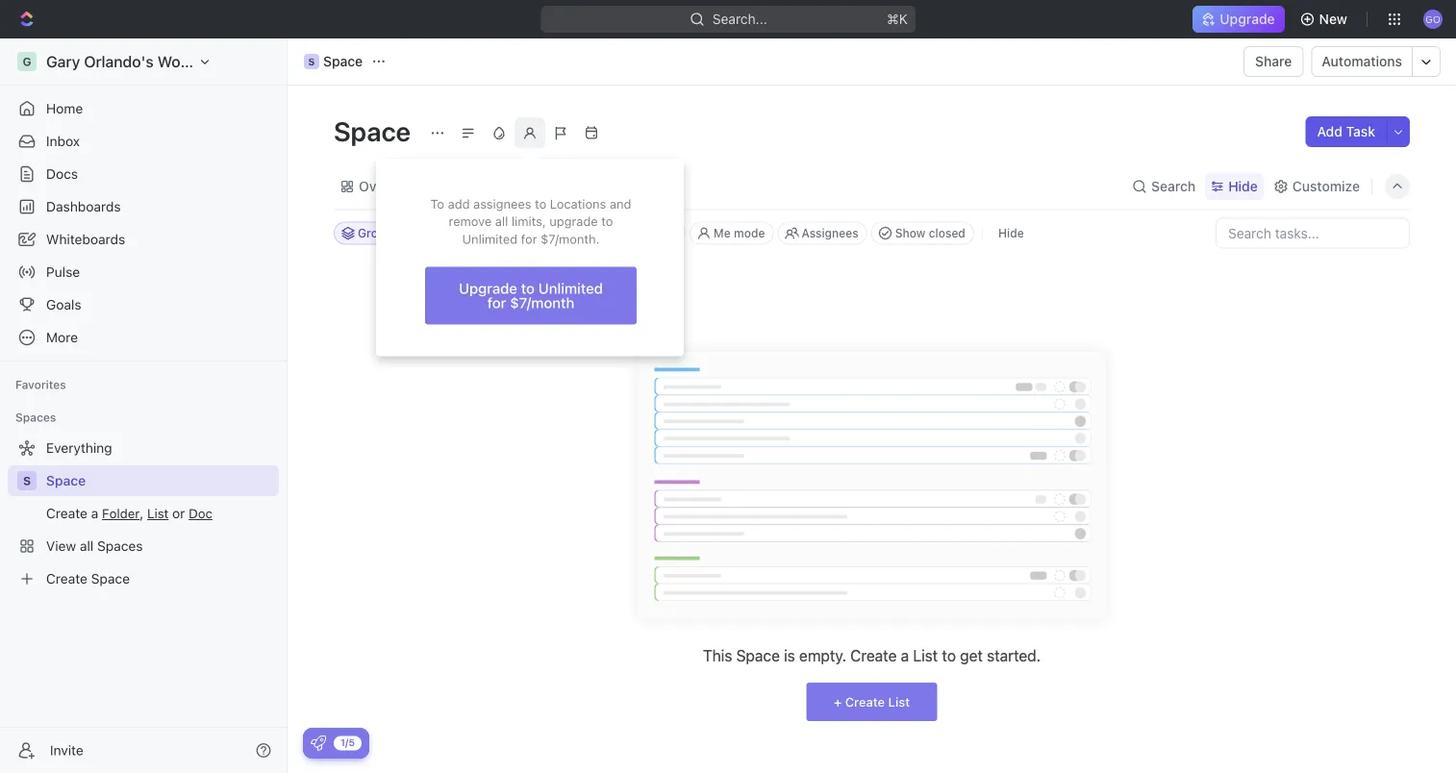 Task type: describe. For each thing, give the bounding box(es) containing it.
1 horizontal spatial spaces
[[97, 538, 143, 554]]

get
[[960, 647, 983, 665]]

share
[[1256, 53, 1292, 69]]

home
[[46, 101, 83, 116]]

view all spaces
[[46, 538, 143, 554]]

new button
[[1293, 4, 1359, 35]]

empty.
[[799, 647, 847, 665]]

space link
[[46, 466, 275, 496]]

create a folder , list or doc
[[46, 506, 213, 521]]

upgrade to unlimited for $7/month link
[[425, 267, 637, 325]]

view all spaces link
[[8, 531, 275, 562]]

this space is empty. create a list to get started.
[[703, 647, 1041, 665]]

me mode button
[[690, 222, 774, 245]]

mode
[[734, 227, 765, 240]]

automations button
[[1313, 47, 1412, 76]]

pulse
[[46, 264, 80, 280]]

onboarding checklist button element
[[311, 736, 326, 751]]

+ create list
[[834, 695, 910, 710]]

overview link
[[355, 173, 418, 200]]

dashboards
[[46, 199, 121, 215]]

1 horizontal spatial list
[[888, 695, 910, 710]]

favorites
[[15, 378, 66, 392]]

space inside "link"
[[46, 473, 86, 489]]

assignees
[[802, 227, 859, 240]]

all inside to add assignees to locations and remove all limits, upgrade to unlimited for $7/month.
[[495, 214, 508, 229]]

or
[[172, 506, 185, 521]]

2 horizontal spatial list
[[913, 647, 938, 665]]

inbox link
[[8, 126, 279, 157]]

for inside to add assignees to locations and remove all limits, upgrade to unlimited for $7/month.
[[521, 232, 537, 246]]

space for this space is empty. create a list to get started.
[[737, 647, 780, 665]]

show closed
[[895, 227, 966, 240]]

share button
[[1244, 46, 1304, 77]]

add
[[448, 197, 470, 211]]

more button
[[8, 322, 279, 353]]

pulse link
[[8, 257, 279, 288]]

add task button
[[1306, 116, 1387, 147]]

create right the +
[[845, 695, 885, 710]]

space for create space
[[91, 571, 130, 587]]

space, , element inside tree
[[17, 471, 37, 491]]

upgrade for upgrade to unlimited for $7/month
[[459, 280, 517, 297]]

list button
[[147, 506, 169, 521]]

to inside 'upgrade to unlimited for $7/month'
[[521, 280, 535, 297]]

me
[[714, 227, 731, 240]]

search
[[1152, 178, 1196, 194]]

dashboards link
[[8, 191, 279, 222]]

customize button
[[1268, 173, 1366, 200]]

assignees button
[[778, 222, 867, 245]]

upgrade link
[[1193, 6, 1285, 33]]

folder button
[[102, 506, 140, 521]]

gary orlando's workspace, , element
[[17, 52, 37, 71]]

upgrade
[[550, 214, 598, 229]]

go button
[[1418, 4, 1449, 35]]

⌘k
[[887, 11, 908, 27]]

group: button
[[334, 222, 444, 245]]

create space
[[46, 571, 130, 587]]

hide button
[[991, 222, 1032, 245]]

remove
[[449, 214, 492, 229]]

favorites button
[[8, 373, 74, 396]]

assignees
[[473, 197, 532, 211]]

Search tasks... text field
[[1217, 219, 1409, 248]]

$7/month.
[[541, 232, 600, 246]]



Task type: locate. For each thing, give the bounding box(es) containing it.
0 vertical spatial upgrade
[[1220, 11, 1275, 27]]

hide inside dropdown button
[[1229, 178, 1258, 194]]

a up + create list on the right bottom of the page
[[901, 647, 909, 665]]

all inside tree
[[80, 538, 94, 554]]

this
[[703, 647, 733, 665]]

show closed button
[[871, 222, 974, 245]]

limits,
[[512, 214, 546, 229]]

1 horizontal spatial upgrade
[[1220, 11, 1275, 27]]

2 vertical spatial list
[[888, 695, 910, 710]]

unlimited inside to add assignees to locations and remove all limits, upgrade to unlimited for $7/month.
[[462, 232, 518, 246]]

orlando's
[[84, 52, 154, 71]]

add
[[1318, 124, 1343, 139]]

0 horizontal spatial upgrade
[[459, 280, 517, 297]]

goals
[[46, 297, 81, 313]]

to down and
[[602, 214, 613, 229]]

to left get
[[942, 647, 956, 665]]

onboarding checklist button image
[[311, 736, 326, 751]]

tree containing everything
[[8, 433, 279, 595]]

overview
[[359, 178, 418, 194]]

,
[[140, 506, 144, 521]]

space for s space
[[323, 53, 363, 69]]

locations
[[550, 197, 606, 211]]

is
[[784, 647, 795, 665]]

customize
[[1293, 178, 1360, 194]]

search button
[[1127, 173, 1202, 200]]

everything
[[46, 440, 112, 456]]

spaces down folder
[[97, 538, 143, 554]]

upgrade to unlimited for $7/month
[[459, 280, 603, 311]]

spaces
[[15, 411, 56, 424], [97, 538, 143, 554]]

more
[[46, 330, 78, 345]]

g
[[23, 55, 31, 68]]

list right ,
[[147, 506, 169, 521]]

me mode
[[714, 227, 765, 240]]

and
[[610, 197, 632, 211]]

0 vertical spatial space, , element
[[304, 54, 319, 69]]

unlimited inside 'upgrade to unlimited for $7/month'
[[539, 280, 603, 297]]

space, , element
[[304, 54, 319, 69], [17, 471, 37, 491]]

closed
[[929, 227, 966, 240]]

1 vertical spatial a
[[901, 647, 909, 665]]

upgrade up share at the right
[[1220, 11, 1275, 27]]

for left $7/month
[[487, 294, 506, 311]]

doc
[[189, 506, 213, 521]]

create up view
[[46, 506, 88, 521]]

all down assignees
[[495, 214, 508, 229]]

0 horizontal spatial hide
[[999, 227, 1024, 240]]

show
[[895, 227, 926, 240]]

0 horizontal spatial for
[[487, 294, 506, 311]]

list
[[147, 506, 169, 521], [913, 647, 938, 665], [888, 695, 910, 710]]

all right view
[[80, 538, 94, 554]]

1 vertical spatial all
[[80, 538, 94, 554]]

inbox
[[46, 133, 80, 149]]

1 horizontal spatial a
[[901, 647, 909, 665]]

1 horizontal spatial for
[[521, 232, 537, 246]]

to down limits,
[[521, 280, 535, 297]]

to add assignees to locations and remove all limits, upgrade to unlimited for $7/month.
[[431, 197, 632, 246]]

go
[[1426, 13, 1441, 24]]

docs link
[[8, 159, 279, 190]]

for down limits,
[[521, 232, 537, 246]]

group:
[[358, 227, 396, 240]]

upgrade for upgrade
[[1220, 11, 1275, 27]]

unlimited
[[462, 232, 518, 246], [539, 280, 603, 297]]

invite
[[50, 743, 83, 759]]

1 horizontal spatial hide
[[1229, 178, 1258, 194]]

s space
[[308, 53, 363, 69]]

upgrade inside 'upgrade to unlimited for $7/month'
[[459, 280, 517, 297]]

search...
[[712, 11, 767, 27]]

list left get
[[913, 647, 938, 665]]

0 horizontal spatial unlimited
[[462, 232, 518, 246]]

0 horizontal spatial space, , element
[[17, 471, 37, 491]]

s inside tree
[[23, 474, 31, 488]]

tree inside the sidebar navigation
[[8, 433, 279, 595]]

0 vertical spatial a
[[91, 506, 98, 521]]

1 horizontal spatial unlimited
[[539, 280, 603, 297]]

upgrade
[[1220, 11, 1275, 27], [459, 280, 517, 297]]

all
[[495, 214, 508, 229], [80, 538, 94, 554]]

to
[[535, 197, 547, 211], [602, 214, 613, 229], [521, 280, 535, 297], [942, 647, 956, 665]]

add task
[[1318, 124, 1376, 139]]

a inside tree
[[91, 506, 98, 521]]

hide
[[1229, 178, 1258, 194], [999, 227, 1024, 240]]

hide button
[[1206, 173, 1264, 200]]

1 horizontal spatial s
[[308, 56, 315, 67]]

1 vertical spatial for
[[487, 294, 506, 311]]

spaces down the "favorites"
[[15, 411, 56, 424]]

0 horizontal spatial a
[[91, 506, 98, 521]]

0 vertical spatial hide
[[1229, 178, 1258, 194]]

whiteboards
[[46, 231, 125, 247]]

0 vertical spatial for
[[521, 232, 537, 246]]

home link
[[8, 93, 279, 124]]

hide inside button
[[999, 227, 1024, 240]]

0 vertical spatial list
[[147, 506, 169, 521]]

view
[[46, 538, 76, 554]]

for
[[521, 232, 537, 246], [487, 294, 506, 311]]

hide right the closed
[[999, 227, 1024, 240]]

to
[[431, 197, 445, 211]]

0 horizontal spatial all
[[80, 538, 94, 554]]

create down view
[[46, 571, 88, 587]]

gary
[[46, 52, 80, 71]]

1/5
[[341, 737, 355, 748]]

0 vertical spatial s
[[308, 56, 315, 67]]

hide right search
[[1229, 178, 1258, 194]]

+
[[834, 695, 842, 710]]

$7/month
[[510, 294, 575, 311]]

s inside s space
[[308, 56, 315, 67]]

goals link
[[8, 290, 279, 320]]

1 vertical spatial s
[[23, 474, 31, 488]]

1 vertical spatial hide
[[999, 227, 1024, 240]]

to up limits,
[[535, 197, 547, 211]]

whiteboards link
[[8, 224, 279, 255]]

s for s
[[23, 474, 31, 488]]

a left folder button
[[91, 506, 98, 521]]

list inside create a folder , list or doc
[[147, 506, 169, 521]]

task
[[1346, 124, 1376, 139]]

new
[[1320, 11, 1348, 27]]

0 vertical spatial all
[[495, 214, 508, 229]]

create space link
[[8, 564, 275, 595]]

sidebar navigation
[[0, 38, 292, 773]]

s for s space
[[308, 56, 315, 67]]

gary orlando's workspace
[[46, 52, 237, 71]]

1 horizontal spatial space, , element
[[304, 54, 319, 69]]

doc button
[[189, 506, 213, 521]]

started.
[[987, 647, 1041, 665]]

tree
[[8, 433, 279, 595]]

1 vertical spatial space, , element
[[17, 471, 37, 491]]

unlimited down $7/month.
[[539, 280, 603, 297]]

1 vertical spatial list
[[913, 647, 938, 665]]

0 horizontal spatial s
[[23, 474, 31, 488]]

everything link
[[8, 433, 275, 464]]

space
[[323, 53, 363, 69], [334, 115, 417, 147], [46, 473, 86, 489], [91, 571, 130, 587], [737, 647, 780, 665]]

automations
[[1322, 53, 1403, 69]]

1 vertical spatial spaces
[[97, 538, 143, 554]]

create up + create list on the right bottom of the page
[[851, 647, 897, 665]]

folder
[[102, 506, 140, 521]]

workspace
[[158, 52, 237, 71]]

for inside 'upgrade to unlimited for $7/month'
[[487, 294, 506, 311]]

create
[[46, 506, 88, 521], [46, 571, 88, 587], [851, 647, 897, 665], [845, 695, 885, 710]]

1 vertical spatial unlimited
[[539, 280, 603, 297]]

0 vertical spatial unlimited
[[462, 232, 518, 246]]

0 horizontal spatial list
[[147, 506, 169, 521]]

upgrade down remove
[[459, 280, 517, 297]]

list down this space is empty. create a list to get started.
[[888, 695, 910, 710]]

unlimited down remove
[[462, 232, 518, 246]]

docs
[[46, 166, 78, 182]]

1 horizontal spatial all
[[495, 214, 508, 229]]

0 vertical spatial spaces
[[15, 411, 56, 424]]

1 vertical spatial upgrade
[[459, 280, 517, 297]]

0 horizontal spatial spaces
[[15, 411, 56, 424]]



Task type: vqa. For each thing, say whether or not it's contained in the screenshot.
18
no



